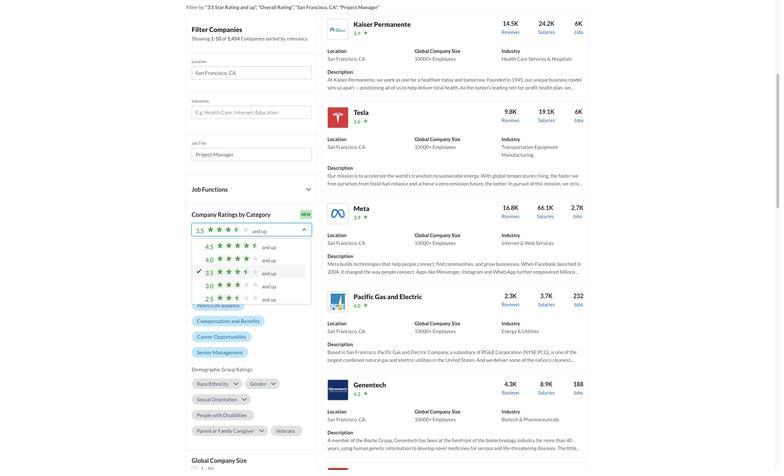 Task type: describe. For each thing, give the bounding box(es) containing it.
experiences
[[493, 277, 519, 283]]

0 vertical spatial like
[[428, 269, 436, 275]]

balance
[[221, 302, 240, 308]]

sexual
[[197, 397, 211, 402]]

ca for kaiser permanente
[[359, 56, 365, 62]]

disabilities
[[223, 412, 247, 418]]

francisco, for tesla
[[336, 144, 358, 150]]

company for genentech
[[430, 409, 451, 415]]

19.1k salaries
[[539, 108, 555, 123]]

and inside 'button'
[[231, 318, 240, 324]]

next
[[378, 285, 387, 290]]

0 vertical spatial people
[[402, 261, 417, 267]]

industry transportation equipment manufacturing
[[502, 136, 558, 158]]

Job Title field
[[196, 151, 308, 158]]

of
[[222, 36, 227, 41]]

way
[[372, 269, 381, 275]]

global company size
[[192, 457, 247, 464]]

toward
[[453, 277, 469, 283]]

6k for kaiser permanente
[[575, 20, 583, 27]]

(select only 1)
[[192, 241, 222, 247]]

genentech
[[354, 381, 386, 389]]

kaiser
[[354, 20, 373, 28]]

employees for meta
[[433, 240, 456, 246]]

san for meta
[[328, 240, 335, 246]]

"3.5
[[205, 4, 214, 10]]

6k jobs for tesla
[[574, 108, 584, 123]]

1)
[[218, 241, 222, 247]]

2.3k reviews
[[502, 292, 520, 307]]

communities,
[[446, 261, 475, 267]]

size for genentech
[[452, 409, 461, 415]]

description for tesla
[[328, 165, 353, 171]]

industry energy & utilities
[[502, 320, 539, 334]]

industry for genentech
[[502, 409, 520, 415]]

businesses.
[[496, 261, 520, 267]]

pacific gas and electric
[[354, 293, 422, 301]]

equipment
[[535, 144, 558, 150]]

location for tesla
[[328, 136, 347, 142]]

jobs for tesla
[[574, 117, 584, 123]]

immersive
[[470, 277, 492, 283]]

"overall
[[258, 4, 277, 10]]

transportation
[[502, 144, 534, 150]]

3.9 for meta
[[354, 215, 361, 220]]

screens
[[436, 277, 452, 283]]

reviews for pacific gas and electric
[[502, 301, 520, 307]]

group
[[222, 367, 235, 372]]

apps
[[416, 269, 427, 275]]

0 horizontal spatial people
[[382, 269, 396, 275]]

0 vertical spatial ratings
[[218, 211, 238, 218]]

4.0 inside list box
[[205, 256, 214, 264]]

description for genentech
[[328, 430, 353, 435]]

augmented
[[528, 277, 552, 283]]

rating",
[[278, 4, 294, 10]]

company for kaiser permanente
[[430, 48, 451, 54]]

2 vertical spatial the
[[370, 285, 377, 290]]

technology.
[[427, 285, 452, 290]]

global company size 10000+ employees for pacific gas and electric
[[415, 320, 461, 334]]

francisco, for genentech
[[336, 416, 358, 422]]

filter for companies
[[192, 25, 208, 33]]

10000+ for pacific gas and electric
[[415, 328, 432, 334]]

14.5k reviews
[[502, 20, 520, 35]]

salaries for meta
[[537, 213, 554, 219]]

energy
[[502, 328, 517, 334]]

by inside filter companies showing 1 - 10 of 1,454 companies sorted by relevancy
[[281, 36, 286, 41]]

health
[[502, 56, 516, 62]]

technologies
[[354, 261, 381, 267]]

career opportunities
[[197, 334, 246, 340]]

188
[[574, 381, 584, 388]]

now,
[[366, 277, 378, 283]]

filter for by
[[187, 4, 198, 10]]

industry for tesla
[[502, 136, 520, 142]]

kaiser permanente
[[354, 20, 411, 28]]

-
[[214, 36, 216, 41]]

services inside "industry health care services & hospitals"
[[529, 56, 547, 62]]

overall rating
[[197, 255, 230, 261]]

& inside "industry health care services & hospitals"
[[548, 56, 551, 62]]

6k for tesla
[[575, 108, 583, 115]]

232
[[574, 292, 584, 300]]

people
[[197, 412, 212, 418]]

whatsapp
[[493, 269, 516, 275]]

2.3k
[[505, 292, 517, 300]]

compensation and benefits
[[197, 318, 260, 324]]

showing
[[192, 36, 210, 41]]

"project
[[339, 4, 357, 10]]

pharmaceuticals
[[524, 416, 559, 422]]

2 horizontal spatial meta
[[378, 277, 390, 283]]

builds
[[340, 261, 353, 267]]

employees for kaiser permanente
[[433, 56, 456, 62]]

values
[[220, 286, 235, 293]]

connect,
[[417, 261, 436, 267]]

global for genentech
[[415, 409, 429, 415]]

none field "location"
[[192, 66, 312, 82]]

industry for kaiser permanente
[[502, 48, 520, 54]]

0 vertical spatial in
[[578, 261, 582, 267]]

services inside industry internet & web services
[[536, 240, 554, 246]]

& inside button
[[270, 286, 274, 293]]

66.1k salaries
[[537, 204, 554, 219]]

reality
[[328, 285, 342, 290]]

14.5k
[[503, 20, 519, 27]]

virtual
[[562, 277, 576, 283]]

and inside 3.5 'option'
[[262, 270, 270, 276]]

changed
[[345, 269, 363, 275]]

orientation
[[212, 397, 237, 402]]

& inside industry energy & utilities
[[518, 328, 521, 334]]

filter companies showing 1 - 10 of 1,454 companies sorted by relevancy
[[192, 25, 308, 41]]

Industries field
[[196, 108, 308, 116]]

is
[[391, 277, 394, 283]]

list box containing 3.5
[[192, 223, 312, 304]]

biotech
[[502, 416, 518, 422]]

manager"
[[358, 4, 380, 10]]

further
[[517, 269, 533, 275]]

location for kaiser permanente
[[328, 48, 347, 54]]

ca for meta
[[359, 240, 365, 246]]

reviews for genentech
[[502, 390, 520, 396]]

employees for genentech
[[433, 416, 456, 422]]

reviews for meta
[[502, 213, 520, 219]]

kaiser permanente image
[[328, 19, 349, 40]]

global for kaiser permanente
[[415, 48, 429, 54]]

san for pacific gas and electric
[[328, 328, 335, 334]]

or
[[212, 428, 217, 434]]

1 vertical spatial companies
[[241, 36, 265, 41]]

electric
[[400, 293, 422, 301]]

build
[[358, 285, 369, 290]]

3.0
[[205, 283, 214, 290]]

san for kaiser permanente
[[328, 56, 335, 62]]

it
[[341, 269, 344, 275]]

ca",
[[329, 4, 338, 10]]

description inside description meta builds technologies that help people connect, find communities, and grow businesses. when facebook launched in 2004, it changed the way people connect. apps like messenger, instagram and whatsapp further empowered billions around the world. now, meta is moving beyond 2d screens toward immersive experiences like augmented and virtual reality to help build the next evolution in social technology.
[[328, 253, 353, 259]]

0 vertical spatial the
[[364, 269, 371, 275]]

global company size 10000+ employees for genentech
[[415, 409, 461, 422]]

location for meta
[[328, 232, 347, 238]]

0 vertical spatial help
[[392, 261, 401, 267]]

none field industries
[[192, 106, 312, 121]]

care
[[517, 56, 528, 62]]

job functions button
[[192, 185, 312, 194]]

16.8k
[[503, 204, 519, 211]]

3.6
[[354, 119, 361, 124]]

1 vertical spatial the
[[344, 277, 351, 283]]

3.7k
[[541, 292, 553, 300]]

jobs for genentech
[[574, 390, 584, 396]]

location down showing
[[192, 59, 207, 64]]

pacific
[[354, 293, 374, 301]]

demographic group ratings
[[192, 367, 252, 372]]

senior management button
[[192, 347, 248, 358]]

reviews for tesla
[[502, 117, 520, 123]]

jobs for kaiser permanente
[[574, 29, 584, 35]]



Task type: locate. For each thing, give the bounding box(es) containing it.
the down technologies
[[364, 269, 371, 275]]

gas
[[375, 293, 386, 301]]

with
[[213, 412, 222, 418]]

location for pacific gas and electric
[[328, 320, 347, 326]]

2 10000+ from the top
[[415, 144, 432, 150]]

ratings right group
[[236, 367, 252, 372]]

list box
[[192, 223, 312, 304]]

2 employees from the top
[[433, 144, 456, 150]]

ca for tesla
[[359, 144, 365, 150]]

the
[[364, 269, 371, 275], [344, 277, 351, 283], [370, 285, 377, 290]]

filter left "3.5
[[187, 4, 198, 10]]

san down pacific gas and electric 'image' on the bottom left of the page
[[328, 328, 335, 334]]

utilities
[[522, 328, 539, 334]]

2 vertical spatial none field
[[192, 148, 312, 164]]

1 vertical spatial job
[[192, 186, 201, 193]]

2 vertical spatial by
[[239, 211, 245, 218]]

0 horizontal spatial in
[[409, 285, 413, 290]]

4 san from the top
[[328, 328, 335, 334]]

& left web at the right bottom of the page
[[521, 240, 524, 246]]

1 location san francisco, ca from the top
[[328, 48, 365, 62]]

job left title
[[192, 141, 198, 146]]

8.9k salaries
[[538, 381, 555, 396]]

culture & values button
[[192, 285, 241, 295]]

salaries down '8.9k'
[[538, 390, 555, 396]]

meta image
[[328, 203, 349, 224]]

2 industry from the top
[[502, 136, 520, 142]]

evolution
[[388, 285, 408, 290]]

4 employees from the top
[[433, 328, 456, 334]]

1 ca from the top
[[359, 56, 365, 62]]

3 10000+ from the top
[[415, 240, 432, 246]]

global company size 10000+ employees for kaiser permanente
[[415, 48, 461, 62]]

company for meta
[[430, 232, 451, 238]]

0 vertical spatial services
[[529, 56, 547, 62]]

5 san from the top
[[328, 416, 335, 422]]

6k right 19.1k
[[575, 108, 583, 115]]

industry inside industry internet & web services
[[502, 232, 520, 238]]

meta right meta image
[[354, 204, 370, 212]]

3.5 up 3.0
[[205, 269, 214, 277]]

4 reviews from the top
[[502, 301, 520, 307]]

industry up the energy
[[502, 320, 520, 326]]

meta up next
[[378, 277, 390, 283]]

reviews down 14.5k
[[502, 29, 520, 35]]

0 vertical spatial by
[[199, 4, 204, 10]]

global for meta
[[415, 232, 429, 238]]

diversity & inclusion
[[248, 286, 296, 293]]

in left "social"
[[409, 285, 413, 290]]

filter up showing
[[192, 25, 208, 33]]

1 horizontal spatial meta
[[354, 204, 370, 212]]

2 none field from the top
[[192, 106, 312, 121]]

wells fargo image
[[328, 468, 349, 470]]

when
[[521, 261, 534, 267]]

francisco, down pacific gas and electric 'image' on the bottom left of the page
[[336, 328, 358, 334]]

0 vertical spatial 3.5
[[196, 227, 204, 235]]

meta
[[354, 204, 370, 212], [328, 261, 339, 267], [378, 277, 390, 283]]

3 none field from the top
[[192, 148, 312, 164]]

in right launched in the right of the page
[[578, 261, 582, 267]]

0 vertical spatial 6k jobs
[[574, 20, 584, 35]]

10
[[216, 36, 221, 41]]

industry for meta
[[502, 232, 520, 238]]

jobs down the 188
[[574, 390, 584, 396]]

launched
[[557, 261, 577, 267]]

4 description from the top
[[328, 341, 353, 347]]

san down genentech image
[[328, 416, 335, 422]]

3.5 up (select
[[196, 227, 204, 235]]

1 horizontal spatial in
[[578, 261, 582, 267]]

francisco, up builds
[[336, 240, 358, 246]]

san down kaiser permanente image
[[328, 56, 335, 62]]

size for meta
[[452, 232, 461, 238]]

manufacturing
[[502, 152, 534, 158]]

3 location san francisco, ca from the top
[[328, 232, 365, 246]]

francisco, left ca", in the top left of the page
[[306, 4, 328, 10]]

1 vertical spatial help
[[348, 285, 357, 290]]

None field
[[192, 66, 312, 82], [192, 106, 312, 121], [192, 148, 312, 164]]

1 vertical spatial 3.9
[[354, 215, 361, 220]]

4.5
[[205, 243, 214, 251]]

0 vertical spatial 4.0
[[205, 256, 214, 264]]

reviews down 9.8k
[[502, 117, 520, 123]]

opportunities
[[214, 334, 246, 340]]

1 employees from the top
[[433, 56, 456, 62]]

permanente
[[374, 20, 411, 28]]

location san francisco, ca for tesla
[[328, 136, 365, 150]]

ratings for group
[[236, 367, 252, 372]]

1 vertical spatial filter
[[192, 25, 208, 33]]

0 vertical spatial companies
[[209, 25, 242, 33]]

none field for industries
[[192, 106, 312, 121]]

gender
[[250, 381, 266, 387]]

filter by "3.5 star rating and up", "overall rating", "san francisco, ca", "project manager"
[[187, 4, 380, 10]]

instagram
[[462, 269, 483, 275]]

2004,
[[328, 269, 340, 275]]

0 vertical spatial 6k
[[575, 20, 583, 27]]

overall rating button
[[192, 253, 235, 264]]

size for tesla
[[452, 136, 461, 142]]

global for tesla
[[415, 136, 429, 142]]

salaries down 19.1k
[[539, 117, 555, 123]]

jobs down 232
[[574, 301, 584, 307]]

ratings down functions in the left of the page
[[218, 211, 238, 218]]

6k jobs right the 19.1k salaries
[[574, 108, 584, 123]]

0 horizontal spatial meta
[[328, 261, 339, 267]]

16.8k reviews
[[502, 204, 520, 219]]

4 global company size 10000+ employees from the top
[[415, 320, 461, 334]]

10000+ for meta
[[415, 240, 432, 246]]

location san francisco, ca for genentech
[[328, 409, 365, 422]]

career
[[197, 334, 213, 340]]

& inside button
[[216, 286, 219, 293]]

work/life
[[197, 302, 220, 308]]

1 6k from the top
[[575, 20, 583, 27]]

social
[[414, 285, 426, 290]]

& inside industry internet & web services
[[521, 240, 524, 246]]

job title
[[192, 141, 206, 146]]

3 ca from the top
[[359, 240, 365, 246]]

new
[[301, 212, 311, 217]]

salaries for pacific gas and electric
[[538, 301, 555, 307]]

1 horizontal spatial 3.5
[[205, 269, 214, 277]]

up",
[[249, 4, 257, 10]]

Location field
[[196, 69, 308, 77]]

help right that on the bottom
[[392, 261, 401, 267]]

1 6k jobs from the top
[[574, 20, 584, 35]]

global company size 10000+ employees for meta
[[415, 232, 461, 246]]

up
[[261, 228, 267, 234], [271, 244, 276, 250], [271, 257, 276, 263], [271, 270, 276, 276], [271, 284, 276, 289], [271, 297, 276, 302]]

1 vertical spatial none field
[[192, 106, 312, 121]]

job inside button
[[192, 186, 201, 193]]

19.1k
[[539, 108, 555, 115]]

job for job title
[[192, 141, 198, 146]]

2 job from the top
[[192, 186, 201, 193]]

industry up biotech
[[502, 409, 520, 415]]

0 vertical spatial filter
[[187, 4, 198, 10]]

the down now, on the left
[[370, 285, 377, 290]]

3.9 down kaiser
[[354, 30, 361, 36]]

beyond
[[412, 277, 428, 283]]

salaries down 24.2k
[[539, 29, 555, 35]]

2 vertical spatial meta
[[378, 277, 390, 283]]

0 horizontal spatial help
[[348, 285, 357, 290]]

title
[[199, 141, 206, 146]]

san down 'tesla' image
[[328, 144, 335, 150]]

0 vertical spatial job
[[192, 141, 198, 146]]

4 ca from the top
[[359, 328, 365, 334]]

industry inside industry biotech & pharmaceuticals
[[502, 409, 520, 415]]

employees for tesla
[[433, 144, 456, 150]]

rating right star
[[225, 4, 239, 10]]

industry internet & web services
[[502, 232, 554, 246]]

1 vertical spatial 6k
[[575, 108, 583, 115]]

people down that on the bottom
[[382, 269, 396, 275]]

1 horizontal spatial people
[[402, 261, 417, 267]]

salaries for genentech
[[538, 390, 555, 396]]

companies up of
[[209, 25, 242, 33]]

description meta builds technologies that help people connect, find communities, and grow businesses. when facebook launched in 2004, it changed the way people connect. apps like messenger, instagram and whatsapp further empowered billions around the world. now, meta is moving beyond 2d screens toward immersive experiences like augmented and virtual reality to help build the next evolution in social technology.
[[328, 253, 582, 290]]

3.5 inside 'option'
[[205, 269, 214, 277]]

& inside industry biotech & pharmaceuticals
[[519, 416, 523, 422]]

location down kaiser permanente image
[[328, 48, 347, 54]]

reviews for kaiser permanente
[[502, 29, 520, 35]]

like up 2d
[[428, 269, 436, 275]]

tesla image
[[328, 107, 349, 128]]

1 vertical spatial like
[[520, 277, 527, 283]]

location san francisco, ca up builds
[[328, 232, 365, 246]]

jobs inside 2.7k jobs
[[573, 213, 583, 219]]

messenger,
[[437, 269, 461, 275]]

1 vertical spatial services
[[536, 240, 554, 246]]

jobs
[[574, 29, 584, 35], [574, 117, 584, 123], [573, 213, 583, 219], [574, 301, 584, 307], [574, 390, 584, 396]]

ca for pacific gas and electric
[[359, 328, 365, 334]]

location san francisco, ca for meta
[[328, 232, 365, 246]]

3 employees from the top
[[433, 240, 456, 246]]

6k jobs for kaiser permanente
[[574, 20, 584, 35]]

4 location san francisco, ca from the top
[[328, 320, 365, 334]]

salaries down the 3.7k
[[538, 301, 555, 307]]

location san francisco, ca down '3.6'
[[328, 136, 365, 150]]

companies right 1,454
[[241, 36, 265, 41]]

10000+ for kaiser permanente
[[415, 56, 432, 62]]

jobs right 24.2k salaries
[[574, 29, 584, 35]]

10000+ for tesla
[[415, 144, 432, 150]]

5 industry from the top
[[502, 409, 520, 415]]

1 horizontal spatial like
[[520, 277, 527, 283]]

rating down 1)
[[215, 255, 230, 261]]

2.7k jobs
[[572, 204, 584, 219]]

1 vertical spatial people
[[382, 269, 396, 275]]

help right to
[[348, 285, 357, 290]]

culture & values
[[197, 286, 235, 293]]

industry inside "industry transportation equipment manufacturing"
[[502, 136, 520, 142]]

1 vertical spatial meta
[[328, 261, 339, 267]]

2 ca from the top
[[359, 144, 365, 150]]

0 horizontal spatial 4.0
[[205, 256, 214, 264]]

& right 3.0
[[216, 286, 219, 293]]

job left functions in the left of the page
[[192, 186, 201, 193]]

5 10000+ from the top
[[415, 416, 432, 422]]

location down genentech image
[[328, 409, 347, 415]]

description for pacific gas and electric
[[328, 341, 353, 347]]

reviews down 4.3k
[[502, 390, 520, 396]]

4 10000+ from the top
[[415, 328, 432, 334]]

1 none field from the top
[[192, 66, 312, 82]]

like down further on the bottom right
[[520, 277, 527, 283]]

none field for location
[[192, 66, 312, 82]]

size for pacific gas and electric
[[452, 320, 461, 326]]

8.9k
[[541, 381, 553, 388]]

jobs for meta
[[573, 213, 583, 219]]

2.5
[[205, 296, 214, 303]]

size
[[452, 48, 461, 54], [452, 136, 461, 142], [452, 232, 461, 238], [452, 320, 461, 326], [452, 409, 461, 415], [236, 457, 247, 464]]

senior management
[[197, 349, 243, 355]]

workplace factor ratings
[[192, 272, 247, 278]]

workplace
[[192, 272, 215, 278]]

2 6k jobs from the top
[[574, 108, 584, 123]]

1 description from the top
[[328, 69, 353, 75]]

location san francisco, ca down 4.2
[[328, 409, 365, 422]]

1 horizontal spatial help
[[392, 261, 401, 267]]

jobs for pacific gas and electric
[[574, 301, 584, 307]]

francisco, for pacific gas and electric
[[336, 328, 358, 334]]

people up connect. at the bottom right of the page
[[402, 261, 417, 267]]

location down 'tesla' image
[[328, 136, 347, 142]]

sorted
[[266, 36, 280, 41]]

location san francisco, ca down kaiser permanente image
[[328, 48, 365, 62]]

2 horizontal spatial by
[[281, 36, 286, 41]]

inclusion
[[275, 286, 296, 293]]

industry up the health
[[502, 48, 520, 54]]

francisco, down 4.2
[[336, 416, 358, 422]]

industry up internet
[[502, 232, 520, 238]]

5 description from the top
[[328, 430, 353, 435]]

3.9 for kaiser permanente
[[354, 30, 361, 36]]

company ratings by category
[[192, 211, 271, 218]]

location san francisco, ca for pacific gas and electric
[[328, 320, 365, 334]]

1 job from the top
[[192, 141, 198, 146]]

size for kaiser permanente
[[452, 48, 461, 54]]

5 ca from the top
[[359, 416, 365, 422]]

5 global company size 10000+ employees from the top
[[415, 409, 461, 422]]

and up inside 3.5 'option'
[[262, 270, 276, 276]]

salaries down 66.1k
[[537, 213, 554, 219]]

6k jobs right 24.2k salaries
[[574, 20, 584, 35]]

hospitals
[[552, 56, 572, 62]]

services right care
[[529, 56, 547, 62]]

ratings for factor
[[231, 272, 247, 278]]

0 horizontal spatial by
[[199, 4, 204, 10]]

reviews down 16.8k on the right of page
[[502, 213, 520, 219]]

3 san from the top
[[328, 240, 335, 246]]

star
[[215, 4, 224, 10]]

salaries for tesla
[[539, 117, 555, 123]]

2 3.9 from the top
[[354, 215, 361, 220]]

career opportunities button
[[192, 332, 251, 342]]

1 industry from the top
[[502, 48, 520, 54]]

0 horizontal spatial 3.5
[[196, 227, 204, 235]]

find
[[437, 261, 445, 267]]

moving
[[395, 277, 411, 283]]

3 industry from the top
[[502, 232, 520, 238]]

4.3k reviews
[[502, 381, 520, 396]]

san
[[328, 56, 335, 62], [328, 144, 335, 150], [328, 240, 335, 246], [328, 328, 335, 334], [328, 416, 335, 422]]

5 location san francisco, ca from the top
[[328, 409, 365, 422]]

description for kaiser permanente
[[328, 69, 353, 75]]

francisco, for kaiser permanente
[[336, 56, 358, 62]]

reviews down the 2.3k
[[502, 301, 520, 307]]

66.1k
[[538, 204, 553, 211]]

job
[[192, 141, 198, 146], [192, 186, 201, 193]]

1 3.9 from the top
[[354, 30, 361, 36]]

global company size 10000+ employees for tesla
[[415, 136, 461, 150]]

1 vertical spatial by
[[281, 36, 286, 41]]

9.8k
[[505, 108, 517, 115]]

2 6k from the top
[[575, 108, 583, 115]]

francisco, for meta
[[336, 240, 358, 246]]

1 horizontal spatial 4.0
[[354, 303, 361, 309]]

2.7k
[[572, 204, 584, 211]]

factor
[[216, 272, 230, 278]]

1 san from the top
[[328, 56, 335, 62]]

2 san from the top
[[328, 144, 335, 150]]

by left "3.5
[[199, 4, 204, 10]]

job for job functions
[[192, 186, 201, 193]]

2 global company size 10000+ employees from the top
[[415, 136, 461, 150]]

the up to
[[344, 277, 351, 283]]

6k right 24.2k
[[575, 20, 583, 27]]

& right the energy
[[518, 328, 521, 334]]

jobs right the 19.1k salaries
[[574, 117, 584, 123]]

in
[[578, 261, 582, 267], [409, 285, 413, 290]]

location down pacific gas and electric 'image' on the bottom left of the page
[[328, 320, 347, 326]]

jobs inside the 232 jobs
[[574, 301, 584, 307]]

3 description from the top
[[328, 253, 353, 259]]

0 vertical spatial 3.9
[[354, 30, 361, 36]]

& right biotech
[[519, 416, 523, 422]]

overall
[[197, 255, 214, 261]]

4.0 down pacific at the bottom of page
[[354, 303, 361, 309]]

up inside 3.5 'option'
[[271, 270, 276, 276]]

1 global company size 10000+ employees from the top
[[415, 48, 461, 62]]

3 reviews from the top
[[502, 213, 520, 219]]

232 jobs
[[574, 292, 584, 307]]

rating inside button
[[215, 255, 230, 261]]

1 vertical spatial in
[[409, 285, 413, 290]]

industry
[[502, 48, 520, 54], [502, 136, 520, 142], [502, 232, 520, 238], [502, 320, 520, 326], [502, 409, 520, 415]]

industry inside industry energy & utilities
[[502, 320, 520, 326]]

1 vertical spatial 6k jobs
[[574, 108, 584, 123]]

1 vertical spatial 3.5
[[205, 269, 214, 277]]

2 vertical spatial ratings
[[236, 367, 252, 372]]

global
[[415, 48, 429, 54], [415, 136, 429, 142], [415, 232, 429, 238], [415, 320, 429, 326], [415, 409, 429, 415], [192, 457, 209, 464]]

none field job title
[[192, 148, 312, 164]]

meta up 2004,
[[328, 261, 339, 267]]

parent
[[197, 428, 211, 434]]

global for pacific gas and electric
[[415, 320, 429, 326]]

company for pacific gas and electric
[[430, 320, 451, 326]]

filter inside filter companies showing 1 - 10 of 1,454 companies sorted by relevancy
[[192, 25, 208, 33]]

francisco, down kaiser permanente image
[[336, 56, 358, 62]]

by left category
[[239, 211, 245, 218]]

work/life balance button
[[192, 300, 245, 311]]

5 employees from the top
[[433, 416, 456, 422]]

ca for genentech
[[359, 416, 365, 422]]

0 horizontal spatial like
[[428, 269, 436, 275]]

none field for job title
[[192, 148, 312, 164]]

location san francisco, ca
[[328, 48, 365, 62], [328, 136, 365, 150], [328, 232, 365, 246], [328, 320, 365, 334], [328, 409, 365, 422]]

ratings right "factor" at the bottom
[[231, 272, 247, 278]]

services right web at the right bottom of the page
[[536, 240, 554, 246]]

ca
[[359, 56, 365, 62], [359, 144, 365, 150], [359, 240, 365, 246], [359, 328, 365, 334], [359, 416, 365, 422]]

san for tesla
[[328, 144, 335, 150]]

1 vertical spatial 4.0
[[354, 303, 361, 309]]

1 reviews from the top
[[502, 29, 520, 35]]

& left inclusion
[[270, 286, 274, 293]]

location for genentech
[[328, 409, 347, 415]]

jobs inside '188 jobs'
[[574, 390, 584, 396]]

1 horizontal spatial by
[[239, 211, 245, 218]]

2 location san francisco, ca from the top
[[328, 136, 365, 150]]

3.5
[[196, 227, 204, 235], [205, 269, 214, 277]]

4 industry from the top
[[502, 320, 520, 326]]

0 vertical spatial none field
[[192, 66, 312, 82]]

0 vertical spatial meta
[[354, 204, 370, 212]]

3 global company size 10000+ employees from the top
[[415, 232, 461, 246]]

ratings
[[218, 211, 238, 218], [231, 272, 247, 278], [236, 367, 252, 372]]

genentech image
[[328, 380, 349, 400]]

industry inside "industry health care services & hospitals"
[[502, 48, 520, 54]]

& left hospitals
[[548, 56, 551, 62]]

francisco, down '3.6'
[[336, 144, 358, 150]]

san up 2004,
[[328, 240, 335, 246]]

by
[[199, 4, 204, 10], [281, 36, 286, 41], [239, 211, 245, 218]]

1 vertical spatial rating
[[215, 255, 230, 261]]

3.9 right meta image
[[354, 215, 361, 220]]

10000+ for genentech
[[415, 416, 432, 422]]

location san francisco, ca down pacific gas and electric 'image' on the bottom left of the page
[[328, 320, 365, 334]]

location down meta image
[[328, 232, 347, 238]]

industry biotech & pharmaceuticals
[[502, 409, 559, 422]]

global company size 10000+ employees
[[415, 48, 461, 62], [415, 136, 461, 150], [415, 232, 461, 246], [415, 320, 461, 334], [415, 409, 461, 422]]

0 vertical spatial rating
[[225, 4, 239, 10]]

3.5 option
[[192, 265, 306, 278]]

pacific gas and electric image
[[328, 291, 349, 312]]

employees for pacific gas and electric
[[433, 328, 456, 334]]

4.0 down 4.5
[[205, 256, 214, 264]]

senior
[[197, 349, 212, 355]]

san for genentech
[[328, 416, 335, 422]]

1 10000+ from the top
[[415, 56, 432, 62]]

2 reviews from the top
[[502, 117, 520, 123]]

2 description from the top
[[328, 165, 353, 171]]

caregiver
[[233, 428, 254, 434]]

5 reviews from the top
[[502, 390, 520, 396]]

by right sorted
[[281, 36, 286, 41]]

1 vertical spatial ratings
[[231, 272, 247, 278]]

world.
[[352, 277, 366, 283]]

salaries for kaiser permanente
[[539, 29, 555, 35]]

connect.
[[397, 269, 415, 275]]

that
[[382, 261, 391, 267]]

industry up transportation
[[502, 136, 520, 142]]

jobs down 2.7k
[[573, 213, 583, 219]]

salaries
[[539, 29, 555, 35], [539, 117, 555, 123], [537, 213, 554, 219], [538, 301, 555, 307], [538, 390, 555, 396]]

industry for pacific gas and electric
[[502, 320, 520, 326]]

web
[[525, 240, 535, 246]]

around
[[328, 277, 343, 283]]

location san francisco, ca for kaiser permanente
[[328, 48, 365, 62]]

company for tesla
[[430, 136, 451, 142]]



Task type: vqa. For each thing, say whether or not it's contained in the screenshot.


